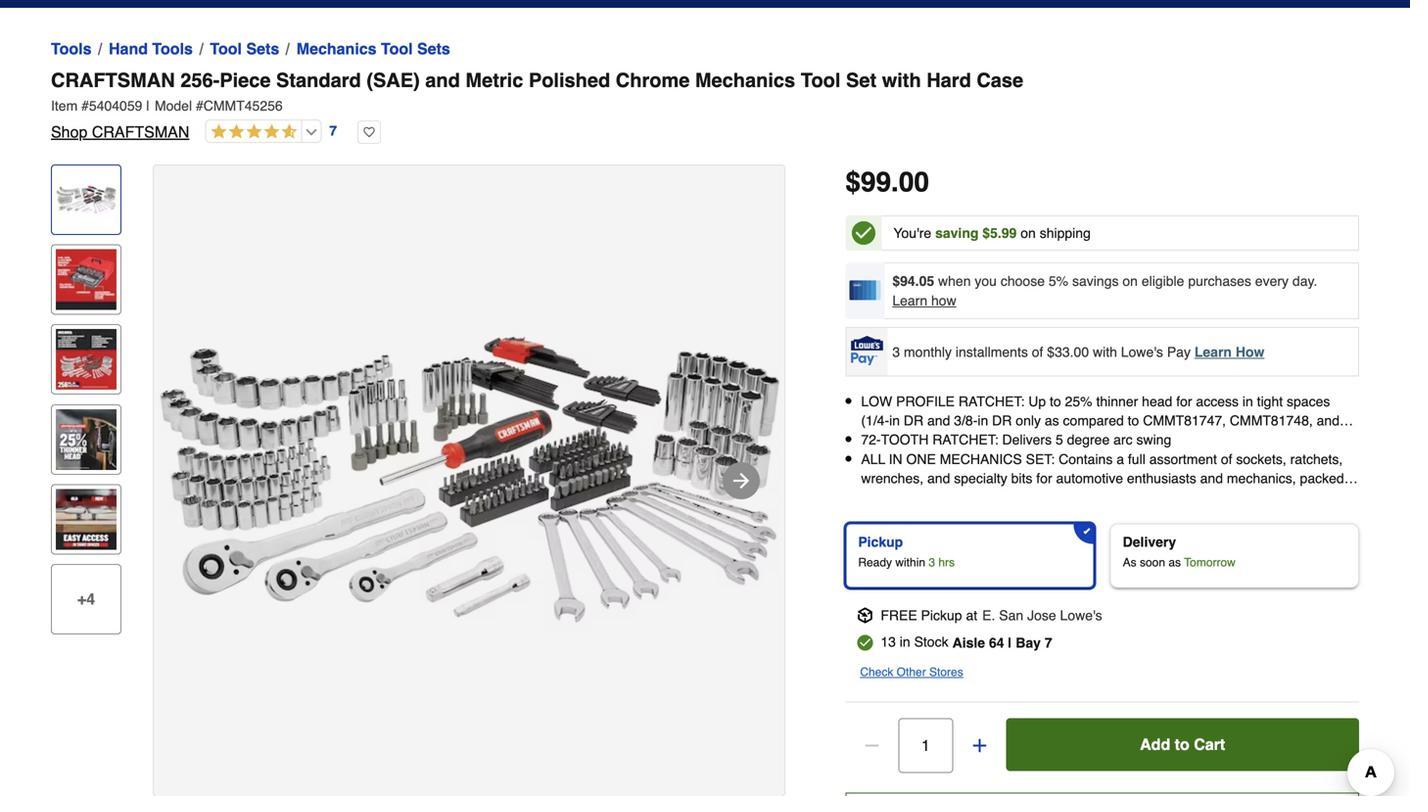 Task type: locate. For each thing, give the bounding box(es) containing it.
tomorrow
[[1184, 556, 1236, 569]]

1 horizontal spatial for
[[1176, 394, 1192, 409]]

in right 13
[[900, 634, 911, 650]]

+4
[[77, 590, 95, 608]]

lowes pay logo image
[[847, 336, 887, 365]]

minus image
[[862, 736, 882, 756]]

lowe's for jose
[[1060, 608, 1102, 623]]

durable
[[873, 490, 918, 505]]

0 horizontal spatial sets
[[246, 40, 279, 58]]

3 inside 'pickup ready within 3 hrs'
[[929, 556, 935, 569]]

1 vertical spatial a
[[861, 490, 869, 505]]

2 # from the left
[[196, 98, 203, 114]]

1 vertical spatial as
[[1169, 556, 1181, 569]]

degree
[[1067, 432, 1110, 448]]

tool inside the craftsman 256-piece standard (sae) and metric polished chrome mechanics tool set with hard case item # 5404059 | model # cmmt45256
[[801, 69, 841, 92]]

and down spaces
[[1317, 413, 1340, 429]]

hrs
[[939, 556, 955, 569]]

craftsman  #cmmt45256 - thumbnail5 image
[[56, 489, 117, 550]]

pickup
[[858, 534, 903, 550], [921, 608, 962, 623]]

1 horizontal spatial to
[[1128, 413, 1139, 429]]

1 horizontal spatial sets
[[417, 40, 450, 58]]

0 vertical spatial ratchet:
[[959, 394, 1025, 409]]

ratchet: up 3/8-
[[959, 394, 1025, 409]]

1 vertical spatial ratchet:
[[933, 432, 999, 448]]

hand tools
[[109, 40, 193, 58]]

for
[[1176, 394, 1192, 409], [1036, 470, 1052, 486]]

how
[[1236, 344, 1265, 360]]

1 vertical spatial craftsman
[[92, 123, 189, 141]]

13 in stock aisle 64 | bay 7
[[881, 634, 1052, 651]]

mechanics up "item number 5 4 0 4 0 5 9 and model number c m m t 4 5 2 5 6" element
[[695, 69, 795, 92]]

1 horizontal spatial lowe's
[[1121, 344, 1163, 360]]

1 vertical spatial of
[[1221, 451, 1233, 467]]

in up mechanics
[[978, 413, 988, 429]]

0 horizontal spatial |
[[146, 98, 150, 114]]

arrow right image
[[730, 469, 753, 493]]

1 vertical spatial |
[[1008, 635, 1012, 651]]

as
[[1123, 556, 1137, 569]]

0 vertical spatial on
[[1021, 225, 1036, 241]]

sets up (sae)
[[417, 40, 450, 58]]

a left full
[[1117, 451, 1124, 467]]

learn
[[893, 293, 928, 309], [1195, 344, 1232, 360]]

check
[[860, 665, 894, 679]]

and up 2-
[[927, 470, 950, 486]]

1 horizontal spatial tools
[[152, 40, 193, 58]]

spaces
[[1287, 394, 1330, 409]]

mechanics up "standard"
[[296, 40, 377, 58]]

1 horizontal spatial a
[[1117, 451, 1124, 467]]

learn right pay
[[1195, 344, 1232, 360]]

0 vertical spatial mechanics
[[296, 40, 377, 58]]

0 horizontal spatial to
[[1050, 394, 1061, 409]]

soon
[[1140, 556, 1165, 569]]

eligible
[[1142, 273, 1184, 289]]

1 vertical spatial on
[[1123, 273, 1138, 289]]

dr left only
[[992, 413, 1012, 429]]

2 dr from the left
[[992, 413, 1012, 429]]

Stepper number input field with increment and decrement buttons number field
[[898, 718, 953, 773]]

saving
[[935, 225, 979, 241]]

with inside the craftsman 256-piece standard (sae) and metric polished chrome mechanics tool set with hard case item # 5404059 | model # cmmt45256
[[882, 69, 921, 92]]

1 horizontal spatial dr
[[992, 413, 1012, 429]]

you're
[[894, 225, 932, 241]]

tool left the set
[[801, 69, 841, 92]]

$94.05 when you choose 5% savings on eligible purchases every day. learn how
[[893, 273, 1318, 309]]

and right (sae)
[[425, 69, 460, 92]]

0 horizontal spatial on
[[1021, 225, 1036, 241]]

in
[[889, 451, 903, 467]]

tools left the hand
[[51, 40, 92, 58]]

0 vertical spatial a
[[1117, 451, 1124, 467]]

0 vertical spatial with
[[882, 69, 921, 92]]

5404059
[[89, 98, 142, 114]]

monthly
[[904, 344, 952, 360]]

| inside 13 in stock aisle 64 | bay 7
[[1008, 635, 1012, 651]]

tool sets link
[[210, 37, 279, 61]]

$
[[846, 166, 861, 198]]

lowe's
[[1121, 344, 1163, 360], [1060, 608, 1102, 623]]

you
[[975, 273, 997, 289]]

free
[[881, 608, 917, 623]]

a left durable
[[861, 490, 869, 505]]

1 horizontal spatial |
[[1008, 635, 1012, 651]]

dr
[[904, 413, 924, 429], [992, 413, 1012, 429]]

0 vertical spatial lowe's
[[1121, 344, 1163, 360]]

mechanics inside the craftsman 256-piece standard (sae) and metric polished chrome mechanics tool set with hard case item # 5404059 | model # cmmt45256
[[695, 69, 795, 92]]

3 left the hrs
[[929, 556, 935, 569]]

0 vertical spatial as
[[1045, 413, 1059, 429]]

7
[[329, 123, 337, 139], [1045, 635, 1052, 651]]

1 vertical spatial learn
[[1195, 344, 1232, 360]]

ratchet: inside low profile ratchet: up to 25% thinner head for access in tight spaces (1/4-in dr and 3/8-in dr only as compared to cmmt81747, cmmt81748, and cmmt81749)
[[959, 394, 1025, 409]]

0 horizontal spatial as
[[1045, 413, 1059, 429]]

in left tight
[[1243, 394, 1253, 409]]

1 horizontal spatial on
[[1123, 273, 1138, 289]]

1 horizontal spatial as
[[1169, 556, 1181, 569]]

0 horizontal spatial tools
[[51, 40, 92, 58]]

0 horizontal spatial mechanics
[[296, 40, 377, 58]]

(1/4-
[[861, 413, 889, 429]]

0 vertical spatial pickup
[[858, 534, 903, 550]]

purchases
[[1188, 273, 1252, 289]]

craftsman  #cmmt45256 - thumbnail4 image
[[56, 409, 117, 470]]

day.
[[1293, 273, 1318, 289]]

0 vertical spatial 3
[[893, 344, 900, 360]]

with right $33.00
[[1093, 344, 1117, 360]]

dr up the tooth
[[904, 413, 924, 429]]

2 vertical spatial to
[[1175, 735, 1190, 754]]

2 horizontal spatial tool
[[801, 69, 841, 92]]

specialty
[[954, 470, 1008, 486]]

2-
[[922, 490, 934, 505]]

to inside button
[[1175, 735, 1190, 754]]

tool up piece
[[210, 40, 242, 58]]

option group containing pickup
[[838, 516, 1367, 596]]

3 right lowes pay logo
[[893, 344, 900, 360]]

| left model
[[146, 98, 150, 114]]

|
[[146, 98, 150, 114], [1008, 635, 1012, 651]]

0 horizontal spatial a
[[861, 490, 869, 505]]

how
[[931, 293, 957, 309]]

1 vertical spatial mechanics
[[695, 69, 795, 92]]

in inside 72-tooth ratchet: delivers 5 degree arc swing all in one mechanics set: contains a full assortment of sockets, ratchets, wrenches, and specialty bits for automotive enthusiasts and mechanics, packed in a durable 2-drawer box
[[1348, 470, 1359, 486]]

shop craftsman
[[51, 123, 189, 141]]

as up 5 at bottom
[[1045, 413, 1059, 429]]

on
[[1021, 225, 1036, 241], [1123, 273, 1138, 289]]

bits
[[1011, 470, 1033, 486]]

1 vertical spatial 7
[[1045, 635, 1052, 651]]

sets
[[246, 40, 279, 58], [417, 40, 450, 58]]

1 vertical spatial for
[[1036, 470, 1052, 486]]

in inside 13 in stock aisle 64 | bay 7
[[900, 634, 911, 650]]

0 horizontal spatial pickup
[[858, 534, 903, 550]]

0 vertical spatial learn
[[893, 293, 928, 309]]

pickup up stock
[[921, 608, 962, 623]]

check other stores button
[[860, 663, 963, 682]]

1 horizontal spatial 3
[[929, 556, 935, 569]]

lowe's right jose
[[1060, 608, 1102, 623]]

craftsman down 5404059
[[92, 123, 189, 141]]

only
[[1016, 413, 1041, 429]]

# down 256-
[[196, 98, 203, 114]]

tooth
[[881, 432, 929, 448]]

ratchets,
[[1290, 451, 1343, 467]]

1 horizontal spatial pickup
[[921, 608, 962, 623]]

sets up piece
[[246, 40, 279, 58]]

learn inside $94.05 when you choose 5% savings on eligible purchases every day. learn how
[[893, 293, 928, 309]]

check other stores
[[860, 665, 963, 679]]

0 horizontal spatial #
[[81, 98, 89, 114]]

0 horizontal spatial with
[[882, 69, 921, 92]]

0 vertical spatial for
[[1176, 394, 1192, 409]]

72-tooth ratchet: delivers 5 degree arc swing all in one mechanics set: contains a full assortment of sockets, ratchets, wrenches, and specialty bits for automotive enthusiasts and mechanics, packed in a durable 2-drawer box
[[861, 432, 1359, 505]]

1 horizontal spatial learn
[[1195, 344, 1232, 360]]

1 horizontal spatial #
[[196, 98, 203, 114]]

1 horizontal spatial 7
[[1045, 635, 1052, 651]]

learn down $94.05
[[893, 293, 928, 309]]

of left sockets,
[[1221, 451, 1233, 467]]

1 vertical spatial lowe's
[[1060, 608, 1102, 623]]

ratchet:
[[959, 394, 1025, 409], [933, 432, 999, 448]]

with
[[882, 69, 921, 92], [1093, 344, 1117, 360]]

pickup inside 'pickup ready within 3 hrs'
[[858, 534, 903, 550]]

craftsman  #cmmt45256 image
[[154, 166, 784, 796]]

assortment
[[1149, 451, 1217, 467]]

0 horizontal spatial lowe's
[[1060, 608, 1102, 623]]

one
[[906, 451, 936, 467]]

#
[[81, 98, 89, 114], [196, 98, 203, 114]]

in right packed
[[1348, 470, 1359, 486]]

1 horizontal spatial mechanics
[[695, 69, 795, 92]]

at
[[966, 608, 978, 623]]

ratchet: down 3/8-
[[933, 432, 999, 448]]

| right 64
[[1008, 635, 1012, 651]]

pickup up ready
[[858, 534, 903, 550]]

as right "soon"
[[1169, 556, 1181, 569]]

heart outline image
[[358, 120, 381, 144]]

5%
[[1049, 273, 1069, 289]]

delivery as soon as tomorrow
[[1123, 534, 1236, 569]]

7 inside 13 in stock aisle 64 | bay 7
[[1045, 635, 1052, 651]]

# right item
[[81, 98, 89, 114]]

1 vertical spatial with
[[1093, 344, 1117, 360]]

for up cmmt81747,
[[1176, 394, 1192, 409]]

0 horizontal spatial learn
[[893, 293, 928, 309]]

1 horizontal spatial with
[[1093, 344, 1117, 360]]

1 vertical spatial to
[[1128, 413, 1139, 429]]

tool
[[210, 40, 242, 58], [381, 40, 413, 58], [801, 69, 841, 92]]

access
[[1196, 394, 1239, 409]]

polished
[[529, 69, 610, 92]]

0 horizontal spatial 7
[[329, 123, 337, 139]]

pickup image
[[857, 608, 873, 623]]

lowe's left pay
[[1121, 344, 1163, 360]]

1 vertical spatial pickup
[[921, 608, 962, 623]]

tools up 256-
[[152, 40, 193, 58]]

None search field
[[502, 0, 1037, 8]]

on left the 'eligible'
[[1123, 273, 1138, 289]]

0 vertical spatial craftsman
[[51, 69, 175, 92]]

low
[[861, 394, 892, 409]]

0 horizontal spatial of
[[1032, 344, 1043, 360]]

for down set:
[[1036, 470, 1052, 486]]

1 horizontal spatial of
[[1221, 451, 1233, 467]]

1 dr from the left
[[904, 413, 924, 429]]

7 left heart outline image
[[329, 123, 337, 139]]

option group
[[838, 516, 1367, 596]]

7 right bay
[[1045, 635, 1052, 651]]

to right add
[[1175, 735, 1190, 754]]

1 vertical spatial 3
[[929, 556, 935, 569]]

of
[[1032, 344, 1043, 360], [1221, 451, 1233, 467]]

2 horizontal spatial to
[[1175, 735, 1190, 754]]

craftsman  #cmmt45256 - thumbnail3 image
[[56, 329, 117, 390]]

72-
[[861, 432, 881, 448]]

mechanics,
[[1227, 470, 1296, 486]]

with right the set
[[882, 69, 921, 92]]

0 vertical spatial to
[[1050, 394, 1061, 409]]

5
[[1056, 432, 1063, 448]]

0 horizontal spatial for
[[1036, 470, 1052, 486]]

of left $33.00
[[1032, 344, 1043, 360]]

0 horizontal spatial dr
[[904, 413, 924, 429]]

and inside the craftsman 256-piece standard (sae) and metric polished chrome mechanics tool set with hard case item # 5404059 | model # cmmt45256
[[425, 69, 460, 92]]

3/8-
[[954, 413, 978, 429]]

tool up (sae)
[[381, 40, 413, 58]]

on right $5.99
[[1021, 225, 1036, 241]]

ratchet: inside 72-tooth ratchet: delivers 5 degree arc swing all in one mechanics set: contains a full assortment of sockets, ratchets, wrenches, and specialty bits for automotive enthusiasts and mechanics, packed in a durable 2-drawer box
[[933, 432, 999, 448]]

to up "arc"
[[1128, 413, 1139, 429]]

0 vertical spatial |
[[146, 98, 150, 114]]

craftsman up 5404059
[[51, 69, 175, 92]]

to right up
[[1050, 394, 1061, 409]]

item
[[51, 98, 78, 114]]



Task type: vqa. For each thing, say whether or not it's contained in the screenshot.
the top |
yes



Task type: describe. For each thing, give the bounding box(es) containing it.
shipping
[[1040, 225, 1091, 241]]

25%
[[1065, 394, 1093, 409]]

piece
[[220, 69, 271, 92]]

craftsman  #cmmt45256 - thumbnail2 image
[[56, 249, 117, 310]]

packed
[[1300, 470, 1344, 486]]

(sae)
[[367, 69, 420, 92]]

add
[[1140, 735, 1171, 754]]

san
[[999, 608, 1024, 623]]

ratchet: for up
[[959, 394, 1025, 409]]

drawer
[[934, 490, 976, 505]]

1 tools from the left
[[51, 40, 92, 58]]

cart
[[1194, 735, 1225, 754]]

free pickup at e. san jose lowe's
[[881, 608, 1102, 623]]

hand
[[109, 40, 148, 58]]

cmmt45256
[[203, 98, 283, 114]]

2 sets from the left
[[417, 40, 450, 58]]

4.6 stars image
[[206, 123, 297, 142]]

bay
[[1016, 635, 1041, 651]]

choose
[[1001, 273, 1045, 289]]

add to cart
[[1140, 735, 1225, 754]]

profile
[[896, 394, 955, 409]]

2 tools from the left
[[152, 40, 193, 58]]

0 horizontal spatial 3
[[893, 344, 900, 360]]

tight
[[1257, 394, 1283, 409]]

tool sets
[[210, 40, 279, 58]]

0 vertical spatial 7
[[329, 123, 337, 139]]

99
[[861, 166, 891, 198]]

sockets,
[[1236, 451, 1287, 467]]

check circle filled image
[[852, 221, 875, 245]]

other
[[897, 665, 926, 679]]

craftsman  #cmmt45256 - thumbnail image
[[56, 169, 117, 230]]

for inside 72-tooth ratchet: delivers 5 degree arc swing all in one mechanics set: contains a full assortment of sockets, ratchets, wrenches, and specialty bits for automotive enthusiasts and mechanics, packed in a durable 2-drawer box
[[1036, 470, 1052, 486]]

1 sets from the left
[[246, 40, 279, 58]]

00
[[899, 166, 929, 198]]

hard
[[927, 69, 971, 92]]

craftsman 256-piece standard (sae) and metric polished chrome mechanics tool set with hard case item # 5404059 | model # cmmt45256
[[51, 69, 1024, 114]]

contains
[[1059, 451, 1113, 467]]

case
[[977, 69, 1024, 92]]

and down profile
[[927, 413, 950, 429]]

when
[[938, 273, 971, 289]]

full
[[1128, 451, 1146, 467]]

delivery
[[1123, 534, 1176, 550]]

ratchet: for delivers
[[933, 432, 999, 448]]

every
[[1255, 273, 1289, 289]]

arc
[[1114, 432, 1133, 448]]

hand tools link
[[109, 37, 193, 61]]

set
[[846, 69, 877, 92]]

learn how link
[[1195, 344, 1265, 360]]

head
[[1142, 394, 1173, 409]]

e.
[[982, 608, 995, 623]]

up
[[1029, 394, 1046, 409]]

low profile ratchet: up to 25% thinner head for access in tight spaces (1/4-in dr and 3/8-in dr only as compared to cmmt81747, cmmt81748, and cmmt81749)
[[861, 394, 1340, 448]]

model
[[155, 98, 192, 114]]

as inside delivery as soon as tomorrow
[[1169, 556, 1181, 569]]

mechanics
[[940, 451, 1022, 467]]

compared
[[1063, 413, 1124, 429]]

0 vertical spatial of
[[1032, 344, 1043, 360]]

ready
[[858, 556, 892, 569]]

| inside the craftsman 256-piece standard (sae) and metric polished chrome mechanics tool set with hard case item # 5404059 | model # cmmt45256
[[146, 98, 150, 114]]

pay
[[1167, 344, 1191, 360]]

aisle
[[953, 635, 985, 651]]

in up cmmt81749)
[[889, 413, 900, 429]]

mechanics tool sets link
[[296, 37, 450, 61]]

$33.00
[[1047, 344, 1089, 360]]

as inside low profile ratchet: up to 25% thinner head for access in tight spaces (1/4-in dr and 3/8-in dr only as compared to cmmt81747, cmmt81748, and cmmt81749)
[[1045, 413, 1059, 429]]

automotive
[[1056, 470, 1123, 486]]

64
[[989, 635, 1004, 651]]

wrenches,
[[861, 470, 924, 486]]

box
[[980, 490, 1002, 505]]

on inside $94.05 when you choose 5% savings on eligible purchases every day. learn how
[[1123, 273, 1138, 289]]

1 # from the left
[[81, 98, 89, 114]]

13
[[881, 634, 896, 650]]

chrome
[[616, 69, 690, 92]]

$5.99
[[983, 225, 1017, 241]]

+4 button
[[51, 564, 121, 635]]

for inside low profile ratchet: up to 25% thinner head for access in tight spaces (1/4-in dr and 3/8-in dr only as compared to cmmt81747, cmmt81748, and cmmt81749)
[[1176, 394, 1192, 409]]

installments
[[956, 344, 1028, 360]]

tools link
[[51, 37, 92, 61]]

check circle filled image
[[857, 635, 873, 651]]

add to cart button
[[1006, 718, 1359, 771]]

1 horizontal spatial tool
[[381, 40, 413, 58]]

and down 'assortment'
[[1200, 470, 1223, 486]]

$ 99 . 00
[[846, 166, 929, 198]]

of inside 72-tooth ratchet: delivers 5 degree arc swing all in one mechanics set: contains a full assortment of sockets, ratchets, wrenches, and specialty bits for automotive enthusiasts and mechanics, packed in a durable 2-drawer box
[[1221, 451, 1233, 467]]

256-
[[180, 69, 220, 92]]

cmmt81747,
[[1143, 413, 1226, 429]]

0 horizontal spatial tool
[[210, 40, 242, 58]]

within
[[895, 556, 926, 569]]

stock
[[914, 634, 949, 650]]

item number 5 4 0 4 0 5 9 and model number c m m t 4 5 2 5 6 element
[[51, 96, 1359, 116]]

savings
[[1072, 273, 1119, 289]]

mechanics tool sets
[[296, 40, 450, 58]]

plus image
[[970, 736, 989, 756]]

you're saving $5.99 on shipping
[[894, 225, 1091, 241]]

cmmt81749)
[[861, 432, 945, 448]]

all
[[861, 451, 885, 467]]

standard
[[276, 69, 361, 92]]

shop
[[51, 123, 88, 141]]

.
[[891, 166, 899, 198]]

lowe's for with
[[1121, 344, 1163, 360]]

swing
[[1137, 432, 1172, 448]]

metric
[[466, 69, 523, 92]]

enthusiasts
[[1127, 470, 1197, 486]]

craftsman inside the craftsman 256-piece standard (sae) and metric polished chrome mechanics tool set with hard case item # 5404059 | model # cmmt45256
[[51, 69, 175, 92]]



